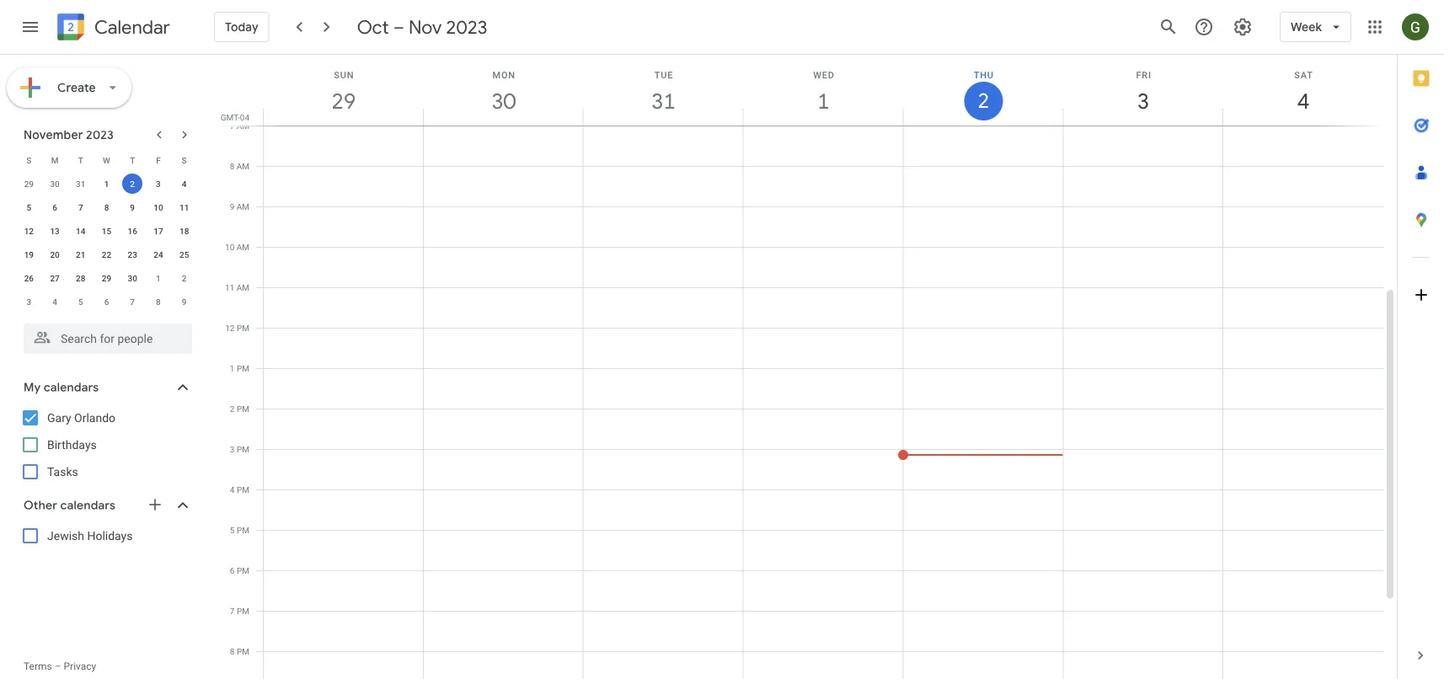 Task type: locate. For each thing, give the bounding box(es) containing it.
0 vertical spatial 5
[[27, 202, 31, 212]]

29 element
[[96, 268, 117, 288]]

pm for 2 pm
[[237, 404, 249, 414]]

11
[[179, 202, 189, 212], [225, 282, 235, 292]]

3
[[1137, 87, 1149, 115], [156, 179, 161, 189], [27, 297, 31, 307], [230, 444, 235, 454]]

pm down 7 pm
[[237, 646, 249, 657]]

7 row from the top
[[16, 290, 197, 314]]

5 down 28 element at left top
[[78, 297, 83, 307]]

row up 22 element
[[16, 219, 197, 243]]

2 t from the left
[[130, 155, 135, 165]]

tab list
[[1398, 55, 1445, 632]]

calendar heading
[[91, 16, 170, 39]]

3 pm from the top
[[237, 404, 249, 414]]

2 pm
[[230, 404, 249, 414]]

2 inside '2, today' element
[[130, 179, 135, 189]]

8 pm from the top
[[237, 606, 249, 616]]

t up 2 cell
[[130, 155, 135, 165]]

my
[[24, 380, 41, 395]]

30 down m
[[50, 179, 60, 189]]

row containing 5
[[16, 196, 197, 219]]

1 up december 8 element
[[156, 273, 161, 283]]

28
[[76, 273, 86, 283]]

29 column header
[[263, 55, 424, 126]]

30 for october 30 element
[[50, 179, 60, 189]]

am down the 8 am
[[237, 201, 249, 212]]

today
[[225, 19, 258, 35]]

– right 'oct'
[[393, 15, 404, 39]]

1 horizontal spatial 31
[[651, 87, 675, 115]]

4
[[1297, 87, 1309, 115], [182, 179, 187, 189], [52, 297, 57, 307], [230, 485, 235, 495]]

10 inside row group
[[154, 202, 163, 212]]

row down w
[[16, 172, 197, 196]]

1 vertical spatial –
[[55, 661, 61, 673]]

1 horizontal spatial 9
[[182, 297, 187, 307]]

0 vertical spatial 10
[[154, 202, 163, 212]]

– for terms
[[55, 661, 61, 673]]

row group containing 29
[[16, 172, 197, 314]]

pm for 1 pm
[[237, 363, 249, 373]]

30 down 23 at the top left of page
[[128, 273, 137, 283]]

29 down 22
[[102, 273, 111, 283]]

tue 31
[[651, 70, 675, 115]]

Search for people text field
[[34, 324, 182, 354]]

sun
[[334, 70, 354, 80]]

1 link
[[804, 82, 843, 121]]

pm up the 4 pm
[[237, 444, 249, 454]]

am up the 12 pm
[[237, 282, 249, 292]]

3 link
[[1124, 82, 1163, 121]]

gary
[[47, 411, 71, 425]]

8 for december 8 element
[[156, 297, 161, 307]]

calendars
[[44, 380, 99, 395], [60, 498, 116, 513]]

30 down the mon
[[491, 87, 515, 115]]

1 vertical spatial 2023
[[86, 127, 114, 142]]

12 element
[[19, 221, 39, 241]]

1 horizontal spatial 6
[[104, 297, 109, 307]]

8 for 8 am
[[230, 161, 235, 171]]

9 pm from the top
[[237, 646, 249, 657]]

other calendars button
[[3, 492, 209, 519]]

0 vertical spatial 29
[[331, 87, 355, 115]]

12 for 12
[[24, 226, 34, 236]]

october 30 element
[[45, 174, 65, 194]]

1 vertical spatial 29
[[24, 179, 34, 189]]

6 down 29 element
[[104, 297, 109, 307]]

30 for the 30 element
[[128, 273, 137, 283]]

7 left 04
[[230, 121, 235, 131]]

1 vertical spatial 10
[[225, 242, 235, 252]]

0 vertical spatial calendars
[[44, 380, 99, 395]]

5 row from the top
[[16, 243, 197, 266]]

12 up 19
[[24, 226, 34, 236]]

am
[[237, 121, 249, 131], [237, 161, 249, 171], [237, 201, 249, 212], [237, 242, 249, 252], [237, 282, 249, 292]]

29
[[331, 87, 355, 115], [24, 179, 34, 189], [102, 273, 111, 283]]

7 for 7 pm
[[230, 606, 235, 616]]

4 down 3 pm
[[230, 485, 235, 495]]

s right the f
[[182, 155, 187, 165]]

9 inside grid
[[230, 201, 235, 212]]

privacy
[[64, 661, 96, 673]]

privacy link
[[64, 661, 96, 673]]

7 pm from the top
[[237, 566, 249, 576]]

5 am from the top
[[237, 282, 249, 292]]

1 vertical spatial 30
[[50, 179, 60, 189]]

row up '2, today' element
[[16, 148, 197, 172]]

1 vertical spatial calendars
[[60, 498, 116, 513]]

15 element
[[96, 221, 117, 241]]

– right terms
[[55, 661, 61, 673]]

2 vertical spatial 5
[[230, 525, 235, 535]]

31 right october 30 element
[[76, 179, 86, 189]]

8
[[230, 161, 235, 171], [104, 202, 109, 212], [156, 297, 161, 307], [230, 646, 235, 657]]

0 horizontal spatial 5
[[27, 202, 31, 212]]

27 element
[[45, 268, 65, 288]]

4 pm from the top
[[237, 444, 249, 454]]

december 6 element
[[96, 292, 117, 312]]

row up 29 element
[[16, 243, 197, 266]]

2 cell
[[120, 172, 145, 196]]

1 column header
[[743, 55, 904, 126]]

my calendars list
[[3, 405, 209, 485]]

week
[[1291, 19, 1322, 35]]

29 down sun
[[331, 87, 355, 115]]

1 vertical spatial 31
[[76, 179, 86, 189]]

1 horizontal spatial 10
[[225, 242, 235, 252]]

10 up the 17
[[154, 202, 163, 212]]

1 am from the top
[[237, 121, 249, 131]]

5 pm
[[230, 525, 249, 535]]

5 inside grid
[[230, 525, 235, 535]]

2 row from the top
[[16, 172, 197, 196]]

30 column header
[[423, 55, 584, 126]]

11 inside november 2023 grid
[[179, 202, 189, 212]]

5 for 5 pm
[[230, 525, 235, 535]]

11 inside grid
[[225, 282, 235, 292]]

0 vertical spatial 30
[[491, 87, 515, 115]]

row containing s
[[16, 148, 197, 172]]

1 pm
[[230, 363, 249, 373]]

5 pm from the top
[[237, 485, 249, 495]]

pm down the 4 pm
[[237, 525, 249, 535]]

24
[[154, 249, 163, 260]]

30
[[491, 87, 515, 115], [50, 179, 60, 189], [128, 273, 137, 283]]

calendars inside dropdown button
[[60, 498, 116, 513]]

28 element
[[71, 268, 91, 288]]

0 vertical spatial 12
[[24, 226, 34, 236]]

december 8 element
[[148, 292, 168, 312]]

4 down 27 element
[[52, 297, 57, 307]]

31 inside column header
[[651, 87, 675, 115]]

7
[[230, 121, 235, 131], [78, 202, 83, 212], [130, 297, 135, 307], [230, 606, 235, 616]]

0 horizontal spatial 30
[[50, 179, 60, 189]]

8 down december 1 element
[[156, 297, 161, 307]]

1
[[817, 87, 829, 115], [104, 179, 109, 189], [156, 273, 161, 283], [230, 363, 235, 373]]

10
[[154, 202, 163, 212], [225, 242, 235, 252]]

10 am
[[225, 242, 249, 252]]

22 element
[[96, 244, 117, 265]]

6 down october 30 element
[[52, 202, 57, 212]]

0 vertical spatial 11
[[179, 202, 189, 212]]

4 am from the top
[[237, 242, 249, 252]]

1 down wed
[[817, 87, 829, 115]]

2 column header
[[903, 55, 1064, 126]]

10 element
[[148, 197, 168, 217]]

29 inside "element"
[[24, 179, 34, 189]]

7 for 7 am
[[230, 121, 235, 131]]

main drawer image
[[20, 17, 40, 37]]

2 am from the top
[[237, 161, 249, 171]]

december 2 element
[[174, 268, 194, 288]]

2 inside 'december 2' element
[[182, 273, 187, 283]]

pm up 8 pm
[[237, 606, 249, 616]]

2 horizontal spatial 9
[[230, 201, 235, 212]]

1 horizontal spatial 12
[[225, 323, 235, 333]]

am down 9 am
[[237, 242, 249, 252]]

calendars inside dropdown button
[[44, 380, 99, 395]]

29 inside column header
[[331, 87, 355, 115]]

calendars up gary orlando
[[44, 380, 99, 395]]

2 vertical spatial 29
[[102, 273, 111, 283]]

0 vertical spatial –
[[393, 15, 404, 39]]

26 element
[[19, 268, 39, 288]]

row containing 26
[[16, 266, 197, 290]]

gmt-04
[[221, 112, 249, 122]]

3 down fri
[[1137, 87, 1149, 115]]

pm
[[237, 323, 249, 333], [237, 363, 249, 373], [237, 404, 249, 414], [237, 444, 249, 454], [237, 485, 249, 495], [237, 525, 249, 535], [237, 566, 249, 576], [237, 606, 249, 616], [237, 646, 249, 657]]

nov
[[409, 15, 442, 39]]

5
[[27, 202, 31, 212], [78, 297, 83, 307], [230, 525, 235, 535]]

grid
[[216, 55, 1397, 679]]

0 horizontal spatial s
[[26, 155, 31, 165]]

0 horizontal spatial 31
[[76, 179, 86, 189]]

31 column header
[[583, 55, 744, 126]]

3 am from the top
[[237, 201, 249, 212]]

–
[[393, 15, 404, 39], [55, 661, 61, 673]]

12 for 12 pm
[[225, 323, 235, 333]]

0 horizontal spatial 12
[[24, 226, 34, 236]]

1 vertical spatial 6
[[104, 297, 109, 307]]

1 horizontal spatial 29
[[102, 273, 111, 283]]

3 up 10 element
[[156, 179, 161, 189]]

november 2023
[[24, 127, 114, 142]]

– for oct
[[393, 15, 404, 39]]

20 element
[[45, 244, 65, 265]]

1 vertical spatial 5
[[78, 297, 83, 307]]

row containing 3
[[16, 290, 197, 314]]

2 horizontal spatial 6
[[230, 566, 235, 576]]

4 up 11 element
[[182, 179, 187, 189]]

1 horizontal spatial t
[[130, 155, 135, 165]]

6 inside grid
[[230, 566, 235, 576]]

10 for 10
[[154, 202, 163, 212]]

11 down 10 am
[[225, 282, 235, 292]]

1 horizontal spatial s
[[182, 155, 187, 165]]

t
[[78, 155, 83, 165], [130, 155, 135, 165]]

0 horizontal spatial –
[[55, 661, 61, 673]]

pm for 6 pm
[[237, 566, 249, 576]]

calendars for other calendars
[[60, 498, 116, 513]]

1 inside december 1 element
[[156, 273, 161, 283]]

fri 3
[[1136, 70, 1152, 115]]

2 horizontal spatial 30
[[491, 87, 515, 115]]

1 row from the top
[[16, 148, 197, 172]]

24 element
[[148, 244, 168, 265]]

7 am
[[230, 121, 249, 131]]

7 up 8 pm
[[230, 606, 235, 616]]

m
[[51, 155, 59, 165]]

wed 1
[[813, 70, 835, 115]]

f
[[156, 155, 161, 165]]

13 element
[[45, 221, 65, 241]]

2 vertical spatial 30
[[128, 273, 137, 283]]

pm for 3 pm
[[237, 444, 249, 454]]

pm down 3 pm
[[237, 485, 249, 495]]

29 left october 30 element
[[24, 179, 34, 189]]

2 for 2 pm
[[230, 404, 235, 414]]

11 up 18
[[179, 202, 189, 212]]

am for 8 am
[[237, 161, 249, 171]]

30 inside mon 30
[[491, 87, 515, 115]]

3 row from the top
[[16, 196, 197, 219]]

9 up 10 am
[[230, 201, 235, 212]]

2 vertical spatial 6
[[230, 566, 235, 576]]

25
[[179, 249, 189, 260]]

9
[[230, 201, 235, 212], [130, 202, 135, 212], [182, 297, 187, 307]]

10 up 11 am
[[225, 242, 235, 252]]

2
[[977, 88, 989, 114], [130, 179, 135, 189], [182, 273, 187, 283], [230, 404, 235, 414]]

my calendars
[[24, 380, 99, 395]]

am for 7 am
[[237, 121, 249, 131]]

s
[[26, 155, 31, 165], [182, 155, 187, 165]]

pm for 8 pm
[[237, 646, 249, 657]]

0 horizontal spatial 6
[[52, 202, 57, 212]]

4 row from the top
[[16, 219, 197, 243]]

2 horizontal spatial 29
[[331, 87, 355, 115]]

1 vertical spatial 11
[[225, 282, 235, 292]]

2 horizontal spatial 5
[[230, 525, 235, 535]]

31
[[651, 87, 675, 115], [76, 179, 86, 189]]

0 horizontal spatial 11
[[179, 202, 189, 212]]

calendars up jewish holidays
[[60, 498, 116, 513]]

3 inside fri 3
[[1137, 87, 1149, 115]]

7 down october 31 'element'
[[78, 202, 83, 212]]

holidays
[[87, 529, 133, 543]]

4 inside december 4 element
[[52, 297, 57, 307]]

9 down '2, today' element
[[130, 202, 135, 212]]

8 pm
[[230, 646, 249, 657]]

orlando
[[74, 411, 116, 425]]

10 inside grid
[[225, 242, 235, 252]]

19 element
[[19, 244, 39, 265]]

12 down 11 am
[[225, 323, 235, 333]]

2023
[[446, 15, 487, 39], [86, 127, 114, 142]]

2023 right nov
[[446, 15, 487, 39]]

6 row from the top
[[16, 266, 197, 290]]

12
[[24, 226, 34, 236], [225, 323, 235, 333]]

am up the 8 am
[[237, 121, 249, 131]]

8 down 7 pm
[[230, 646, 235, 657]]

thu
[[974, 70, 994, 80]]

None search field
[[0, 317, 209, 354]]

21 element
[[71, 244, 91, 265]]

20
[[50, 249, 60, 260]]

4 pm
[[230, 485, 249, 495]]

december 4 element
[[45, 292, 65, 312]]

oct – nov 2023
[[357, 15, 487, 39]]

1 horizontal spatial –
[[393, 15, 404, 39]]

4 inside the sat 4
[[1297, 87, 1309, 115]]

am for 11 am
[[237, 282, 249, 292]]

0 horizontal spatial t
[[78, 155, 83, 165]]

calendars for my calendars
[[44, 380, 99, 395]]

4 down sat
[[1297, 87, 1309, 115]]

27
[[50, 273, 60, 283]]

7 down the 30 element
[[130, 297, 135, 307]]

12 inside grid
[[225, 323, 235, 333]]

6 down 5 pm
[[230, 566, 235, 576]]

row up 15 element
[[16, 196, 197, 219]]

5 up the 12 element
[[27, 202, 31, 212]]

6 pm from the top
[[237, 525, 249, 535]]

calendar
[[94, 16, 170, 39]]

4 column header
[[1223, 55, 1384, 126]]

1 horizontal spatial 11
[[225, 282, 235, 292]]

1 pm from the top
[[237, 323, 249, 333]]

sun 29
[[331, 70, 355, 115]]

7 for december 7 element
[[130, 297, 135, 307]]

other calendars
[[24, 498, 116, 513]]

29 link
[[324, 82, 363, 121]]

fri
[[1136, 70, 1152, 80]]

5 for "december 5" 'element'
[[78, 297, 83, 307]]

29 for october 29 "element" at the left top of the page
[[24, 179, 34, 189]]

2 pm from the top
[[237, 363, 249, 373]]

12 inside row group
[[24, 226, 34, 236]]

row
[[16, 148, 197, 172], [16, 172, 197, 196], [16, 196, 197, 219], [16, 219, 197, 243], [16, 243, 197, 266], [16, 266, 197, 290], [16, 290, 197, 314]]

other
[[24, 498, 57, 513]]

0 vertical spatial 2023
[[446, 15, 487, 39]]

17
[[154, 226, 163, 236]]

am up 9 am
[[237, 161, 249, 171]]

pm down '1 pm'
[[237, 404, 249, 414]]

pm down 5 pm
[[237, 566, 249, 576]]

1 horizontal spatial 30
[[128, 273, 137, 283]]

5 down the 4 pm
[[230, 525, 235, 535]]

31 down tue
[[651, 87, 675, 115]]

row containing 12
[[16, 219, 197, 243]]

t up october 31 'element'
[[78, 155, 83, 165]]

october 29 element
[[19, 174, 39, 194]]

0 horizontal spatial 10
[[154, 202, 163, 212]]

row down 29 element
[[16, 290, 197, 314]]

1 down w
[[104, 179, 109, 189]]

9 down 'december 2' element
[[182, 297, 187, 307]]

november 2023 grid
[[16, 148, 197, 314]]

pm up '1 pm'
[[237, 323, 249, 333]]

8 down 7 am
[[230, 161, 235, 171]]

1 vertical spatial 12
[[225, 323, 235, 333]]

1 horizontal spatial 5
[[78, 297, 83, 307]]

pm up 2 pm
[[237, 363, 249, 373]]

row group
[[16, 172, 197, 314]]

0 vertical spatial 31
[[651, 87, 675, 115]]

s up october 29 "element" at the left top of the page
[[26, 155, 31, 165]]

0 horizontal spatial 29
[[24, 179, 34, 189]]

pm for 7 pm
[[237, 606, 249, 616]]

5 inside 'element'
[[78, 297, 83, 307]]

row down 22 element
[[16, 266, 197, 290]]

2023 up w
[[86, 127, 114, 142]]

8 for 8 pm
[[230, 646, 235, 657]]

birthdays
[[47, 438, 97, 452]]

1 s from the left
[[26, 155, 31, 165]]



Task type: vqa. For each thing, say whether or not it's contained in the screenshot.


Task type: describe. For each thing, give the bounding box(es) containing it.
8 up 15 element
[[104, 202, 109, 212]]

row containing 19
[[16, 243, 197, 266]]

18 element
[[174, 221, 194, 241]]

week button
[[1280, 7, 1352, 47]]

3 up the 4 pm
[[230, 444, 235, 454]]

6 pm
[[230, 566, 249, 576]]

1 horizontal spatial 2023
[[446, 15, 487, 39]]

25 element
[[174, 244, 194, 265]]

11 for 11
[[179, 202, 189, 212]]

19
[[24, 249, 34, 260]]

30 link
[[484, 82, 523, 121]]

1 inside wed 1
[[817, 87, 829, 115]]

grid containing 29
[[216, 55, 1397, 679]]

8 am
[[230, 161, 249, 171]]

31 link
[[644, 82, 683, 121]]

create button
[[7, 67, 131, 108]]

14
[[76, 226, 86, 236]]

23 element
[[122, 244, 143, 265]]

terms – privacy
[[24, 661, 96, 673]]

december 9 element
[[174, 292, 194, 312]]

13
[[50, 226, 60, 236]]

2, today element
[[122, 174, 143, 194]]

31 inside 'element'
[[76, 179, 86, 189]]

add other calendars image
[[147, 496, 164, 513]]

2 inside the thu 2
[[977, 88, 989, 114]]

gmt-
[[221, 112, 240, 122]]

26
[[24, 273, 34, 283]]

am for 10 am
[[237, 242, 249, 252]]

11 am
[[225, 282, 249, 292]]

november
[[24, 127, 83, 142]]

9 for december 9 element
[[182, 297, 187, 307]]

10 for 10 am
[[225, 242, 235, 252]]

3 column header
[[1063, 55, 1224, 126]]

tue
[[655, 70, 674, 80]]

mon 30
[[491, 70, 516, 115]]

2 link
[[964, 82, 1003, 121]]

18
[[179, 226, 189, 236]]

2 for '2, today' element
[[130, 179, 135, 189]]

sat
[[1295, 70, 1314, 80]]

pm for 5 pm
[[237, 525, 249, 535]]

30 element
[[122, 268, 143, 288]]

1 t from the left
[[78, 155, 83, 165]]

21
[[76, 249, 86, 260]]

3 pm
[[230, 444, 249, 454]]

1 down the 12 pm
[[230, 363, 235, 373]]

am for 9 am
[[237, 201, 249, 212]]

w
[[103, 155, 110, 165]]

2 for 'december 2' element
[[182, 273, 187, 283]]

12 pm
[[225, 323, 249, 333]]

pm for 12 pm
[[237, 323, 249, 333]]

gary orlando
[[47, 411, 116, 425]]

thu 2
[[974, 70, 994, 114]]

04
[[240, 112, 249, 122]]

0 horizontal spatial 9
[[130, 202, 135, 212]]

create
[[57, 80, 96, 95]]

mon
[[493, 70, 516, 80]]

today button
[[214, 7, 269, 47]]

11 for 11 am
[[225, 282, 235, 292]]

terms link
[[24, 661, 52, 673]]

9 am
[[230, 201, 249, 212]]

october 31 element
[[71, 174, 91, 194]]

14 element
[[71, 221, 91, 241]]

4 link
[[1284, 82, 1323, 121]]

calendar element
[[54, 10, 170, 47]]

december 3 element
[[19, 292, 39, 312]]

sat 4
[[1295, 70, 1314, 115]]

jewish holidays
[[47, 529, 133, 543]]

0 vertical spatial 6
[[52, 202, 57, 212]]

settings menu image
[[1233, 17, 1253, 37]]

17 element
[[148, 221, 168, 241]]

december 5 element
[[71, 292, 91, 312]]

pm for 4 pm
[[237, 485, 249, 495]]

16 element
[[122, 221, 143, 241]]

9 for 9 am
[[230, 201, 235, 212]]

6 for 6 pm
[[230, 566, 235, 576]]

3 down "26" element
[[27, 297, 31, 307]]

row containing 29
[[16, 172, 197, 196]]

0 horizontal spatial 2023
[[86, 127, 114, 142]]

6 for december 6 element at the top left
[[104, 297, 109, 307]]

oct
[[357, 15, 389, 39]]

23
[[128, 249, 137, 260]]

16
[[128, 226, 137, 236]]

december 1 element
[[148, 268, 168, 288]]

29 for 29 element
[[102, 273, 111, 283]]

11 element
[[174, 197, 194, 217]]

15
[[102, 226, 111, 236]]

tasks
[[47, 465, 78, 479]]

wed
[[813, 70, 835, 80]]

my calendars button
[[3, 374, 209, 401]]

2 s from the left
[[182, 155, 187, 165]]

22
[[102, 249, 111, 260]]

jewish
[[47, 529, 84, 543]]

7 pm
[[230, 606, 249, 616]]

terms
[[24, 661, 52, 673]]

december 7 element
[[122, 292, 143, 312]]



